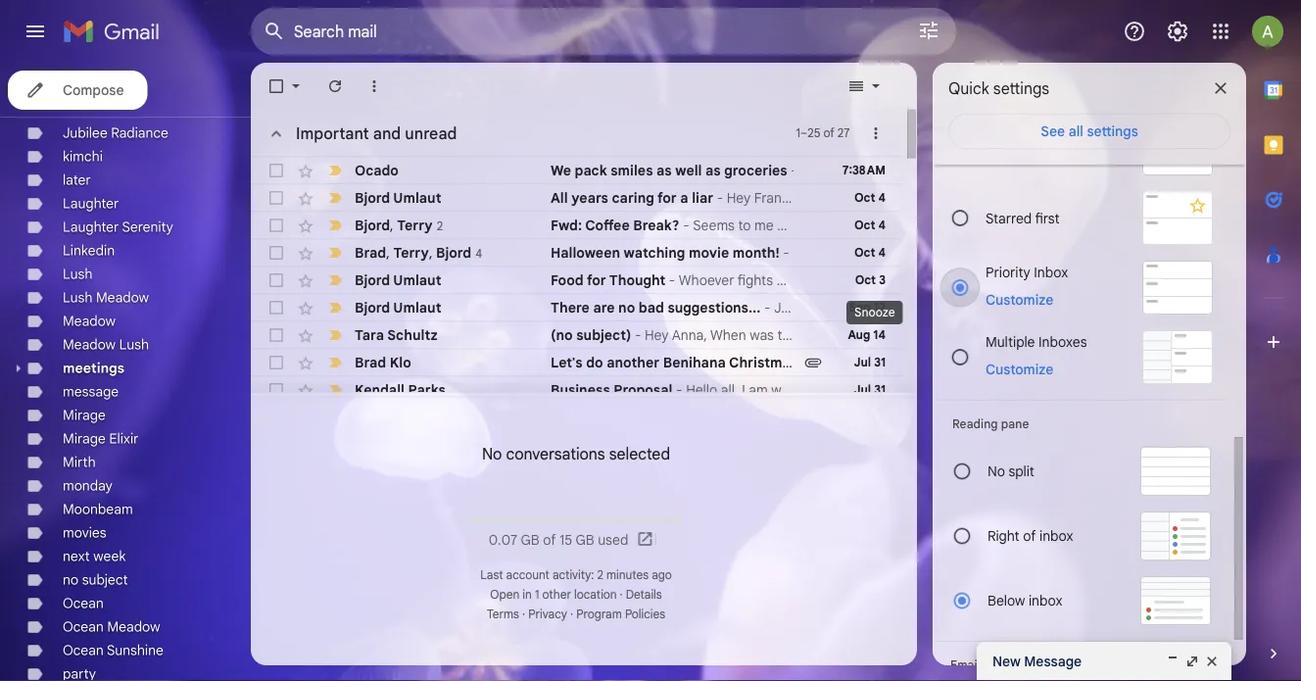 Task type: describe. For each thing, give the bounding box(es) containing it.
snooze
[[854, 305, 895, 320]]

lush meadow
[[63, 289, 149, 306]]

31 for brad klo
[[874, 355, 886, 370]]

(no
[[551, 326, 573, 343]]

benihana
[[663, 354, 726, 371]]

subject)
[[576, 326, 631, 343]]

(no subject) -
[[551, 326, 645, 343]]

ocean sunshine
[[63, 642, 164, 659]]

2 for terry
[[437, 218, 443, 233]]

settings image
[[1166, 20, 1190, 43]]

- down halloween watching movie month!
[[669, 271, 675, 289]]

no split
[[988, 463, 1035, 480]]

ocean meadow link
[[63, 618, 160, 635]]

selected
[[609, 444, 670, 463]]

week
[[93, 548, 126, 565]]

below
[[988, 592, 1025, 609]]

4 for all years caring for a liar
[[878, 191, 886, 205]]

important according to google magic. switch for all
[[325, 188, 345, 208]]

row containing bjord
[[251, 212, 902, 239]]

27
[[838, 126, 850, 141]]

terry for ,
[[393, 244, 429, 261]]

linkedin link
[[63, 242, 115, 259]]

umlaut for all
[[393, 189, 441, 206]]

row containing ocado
[[251, 157, 902, 184]]

support image
[[1123, 20, 1146, 43]]

no for no split
[[988, 463, 1005, 480]]

gmail image
[[63, 12, 170, 51]]

kimchi link
[[63, 148, 103, 165]]

2 vertical spatial lush
[[119, 336, 149, 353]]

tara
[[355, 326, 384, 343]]

settings inside see all settings button
[[1087, 123, 1138, 140]]

jul 31 for parks
[[854, 383, 886, 397]]

terms link
[[487, 607, 519, 622]]

important mainly because you often read messages with this label. switch for brad
[[325, 243, 345, 263]]

food for thought -
[[551, 271, 679, 289]]

brad for brad , terry , bjord 4
[[355, 244, 386, 261]]

starred first
[[986, 209, 1060, 227]]

important mainly because you often read messages with this label. switch for bjord
[[325, 216, 345, 235]]

lush for lush link on the top
[[63, 266, 93, 283]]

no inside row
[[618, 299, 635, 316]]

umlaut for food
[[393, 271, 441, 289]]

sunshine
[[107, 642, 164, 659]]

–
[[800, 126, 808, 141]]

next week link
[[63, 548, 126, 565]]

settings inside quick settings 'element'
[[993, 78, 1050, 98]]

, for bjord
[[390, 216, 394, 233]]

2 gb from the left
[[576, 531, 594, 548]]

2 as from the left
[[706, 162, 721, 179]]

thought
[[609, 271, 666, 289]]

groceries
[[724, 162, 787, 179]]

email threading element
[[950, 658, 1213, 672]]

customize for multiple
[[986, 361, 1054, 378]]

no inside navigation
[[63, 571, 79, 588]]

important according to google magic. switch for (no
[[325, 325, 345, 345]]

mirth
[[63, 454, 96, 471]]

0 horizontal spatial next
[[63, 548, 90, 565]]

below inbox
[[988, 592, 1063, 609]]

privacy
[[528, 607, 567, 622]]

pane
[[1001, 416, 1029, 431]]

- right "suggestions..." at the right top
[[764, 299, 771, 316]]

privacy link
[[528, 607, 567, 622]]

mirth link
[[63, 454, 96, 471]]

bjord umlaut for there are no bad suggestions...
[[355, 299, 441, 316]]

4 for fwd: coffee break?
[[878, 218, 886, 233]]

7:38 am
[[843, 163, 886, 178]]

halloween watching movie month!
[[551, 244, 780, 261]]

last
[[480, 568, 503, 583]]

all years caring for a liar -
[[551, 189, 727, 206]]

bjord for there are no bad suggestions... -
[[355, 299, 390, 316]]

- up another
[[635, 326, 641, 343]]

terry for 2
[[397, 216, 433, 233]]

1 – 25 of 27
[[796, 126, 850, 141]]

close image
[[1204, 654, 1220, 669]]

oct 4 for fwd: coffee break? -
[[854, 218, 886, 233]]

meadow link
[[63, 313, 116, 330]]

- down the a
[[683, 217, 689, 234]]

we pack smiles as well as groceries -
[[551, 162, 801, 179]]

quick settings
[[949, 78, 1050, 98]]

follow link to manage storage image
[[636, 530, 656, 550]]

14
[[873, 328, 886, 342]]

1 horizontal spatial ·
[[570, 607, 573, 622]]

0 horizontal spatial of
[[543, 531, 556, 548]]

main menu image
[[24, 20, 47, 43]]

halloween
[[551, 244, 620, 261]]

2 horizontal spatial of
[[1023, 527, 1036, 545]]

important
[[296, 123, 369, 143]]

movie
[[689, 244, 729, 261]]

multiple inboxes
[[986, 333, 1087, 350]]

account
[[506, 568, 550, 583]]

sep
[[849, 300, 871, 315]]

12
[[874, 300, 886, 315]]

snooze tooltip
[[847, 291, 903, 334]]

kendall parks
[[355, 381, 446, 398]]

bjord , terry 2
[[355, 216, 443, 233]]

ocean for ocean link
[[63, 595, 104, 612]]

jul 31 for klo
[[854, 355, 886, 370]]

important and unread button
[[257, 114, 465, 153]]

jubilee radiance
[[63, 124, 168, 142]]

jul for parks
[[854, 383, 871, 397]]

business proposal -
[[551, 381, 686, 398]]

bad
[[639, 299, 664, 316]]

quick settings element
[[949, 78, 1050, 114]]

important according to google magic. switch for there
[[325, 298, 345, 317]]

see
[[1041, 123, 1065, 140]]

3 oct from the top
[[854, 245, 875, 260]]

no subject link
[[63, 571, 128, 588]]

and
[[373, 123, 401, 143]]

2 horizontal spatial ·
[[620, 587, 623, 602]]

there are no bad suggestions... -
[[551, 299, 774, 316]]

mirage elixir link
[[63, 430, 139, 447]]

reading pane
[[952, 416, 1029, 431]]

minimize image
[[1165, 654, 1181, 669]]

inboxes
[[1039, 333, 1087, 350]]

there
[[551, 299, 590, 316]]

kimchi
[[63, 148, 103, 165]]

- right groceries
[[791, 162, 797, 179]]

no subject
[[63, 571, 128, 588]]

mirage link
[[63, 407, 106, 424]]

monday link
[[63, 477, 113, 494]]

row containing brad
[[251, 239, 902, 267]]

priority inbox
[[986, 263, 1068, 280]]

see all settings
[[1041, 123, 1138, 140]]

details link
[[626, 587, 662, 602]]

ocado
[[355, 162, 399, 179]]

all
[[551, 189, 568, 206]]

refresh image
[[325, 76, 345, 96]]

of inside important and unread tab panel
[[824, 126, 835, 141]]

, for brad
[[386, 244, 390, 261]]

bjord for food for thought -
[[355, 271, 390, 289]]

important according to google magic. switch for business
[[325, 380, 345, 400]]

inbox
[[1034, 263, 1068, 280]]

oct for all years caring for a liar -
[[854, 191, 875, 205]]

open
[[490, 587, 520, 602]]

proposal
[[614, 381, 673, 398]]

terms
[[487, 607, 519, 622]]

1 horizontal spatial for
[[658, 189, 677, 206]]

5 important according to google magic. switch from the top
[[325, 353, 345, 372]]



Task type: vqa. For each thing, say whether or not it's contained in the screenshot.
Oct related to Fwd: Coffee Break? -
yes



Task type: locate. For each thing, give the bounding box(es) containing it.
mirage elixir
[[63, 430, 139, 447]]

no right are
[[618, 299, 635, 316]]

no
[[482, 444, 502, 463], [988, 463, 1005, 480]]

important and unread tab panel
[[251, 110, 902, 681]]

bjord umlaut down brad , terry , bjord 4
[[355, 271, 441, 289]]

pack
[[575, 162, 607, 179]]

no inside 'main content'
[[482, 444, 502, 463]]

4 for halloween watching movie month!
[[878, 245, 886, 260]]

2 vertical spatial oct
[[854, 245, 875, 260]]

important because you marked it as important. switch
[[325, 270, 345, 290]]

meadow lush link
[[63, 336, 149, 353]]

jul 31 down aug 14
[[854, 355, 886, 370]]

umlaut for there
[[393, 299, 441, 316]]

0 horizontal spatial settings
[[993, 78, 1050, 98]]

settings
[[993, 78, 1050, 98], [1087, 123, 1138, 140]]

1 horizontal spatial settings
[[1087, 123, 1138, 140]]

program
[[576, 607, 622, 622]]

· right the 'privacy' link
[[570, 607, 573, 622]]

row up the halloween
[[251, 212, 902, 239]]

· down "in"
[[522, 607, 525, 622]]

2 vertical spatial bjord umlaut
[[355, 299, 441, 316]]

0 vertical spatial inbox
[[1040, 527, 1073, 545]]

3 bjord umlaut from the top
[[355, 299, 441, 316]]

umlaut up schultz
[[393, 299, 441, 316]]

2 oct 4 from the top
[[854, 218, 886, 233]]

Search mail text field
[[294, 22, 862, 41]]

0 vertical spatial settings
[[993, 78, 1050, 98]]

3 umlaut from the top
[[393, 299, 441, 316]]

row containing kendall parks
[[251, 376, 902, 404]]

row up years
[[251, 157, 902, 184]]

3 ocean from the top
[[63, 642, 104, 659]]

jul 31
[[854, 355, 886, 370], [854, 383, 886, 397]]

1 jul from the top
[[854, 355, 871, 370]]

1 ocean from the top
[[63, 595, 104, 612]]

right
[[988, 527, 1020, 545]]

row down let's
[[251, 376, 902, 404]]

0 horizontal spatial for
[[587, 271, 606, 289]]

let's
[[551, 354, 583, 371]]

minutes
[[606, 568, 649, 583]]

a
[[680, 189, 688, 206]]

oct for fwd: coffee break? -
[[854, 218, 875, 233]]

toolbar
[[739, 270, 896, 290]]

inbox
[[1040, 527, 1073, 545], [1029, 592, 1063, 609]]

2 customize button from the top
[[974, 358, 1065, 381]]

navigation
[[0, 63, 251, 681]]

1 important mainly because you often read messages with this label. switch from the top
[[325, 216, 345, 235]]

lush down lush link on the top
[[63, 289, 93, 306]]

1 31 from the top
[[874, 355, 886, 370]]

watching
[[624, 244, 685, 261]]

1 vertical spatial customize
[[986, 361, 1054, 378]]

settings right quick
[[993, 78, 1050, 98]]

1 bjord umlaut from the top
[[355, 189, 441, 206]]

0.07
[[489, 531, 517, 548]]

1 oct from the top
[[854, 191, 875, 205]]

toggle split pane mode image
[[847, 76, 866, 96]]

0 vertical spatial umlaut
[[393, 189, 441, 206]]

1 laughter from the top
[[63, 195, 119, 212]]

1 vertical spatial oct 4
[[854, 218, 886, 233]]

row containing tara schultz
[[251, 321, 902, 349]]

row up there
[[251, 267, 902, 294]]

4 important according to google magic. switch from the top
[[325, 325, 345, 345]]

3 row from the top
[[251, 212, 902, 239]]

month!
[[733, 244, 780, 261]]

0 horizontal spatial 2
[[437, 218, 443, 233]]

1 inside last account activity: 2 minutes ago open in 1 other location · details terms · privacy · program policies
[[535, 587, 539, 602]]

0 vertical spatial 2
[[437, 218, 443, 233]]

toolbar inside row
[[739, 270, 896, 290]]

of left 27 at the top right of page
[[824, 126, 835, 141]]

0 vertical spatial customize button
[[974, 288, 1065, 312]]

bjord umlaut for all years caring for a liar
[[355, 189, 441, 206]]

customize button down multiple on the right
[[974, 358, 1065, 381]]

new
[[993, 653, 1021, 670]]

customize down priority inbox on the right of the page
[[986, 291, 1054, 308]]

1 vertical spatial settings
[[1087, 123, 1138, 140]]

jubilee radiance link
[[63, 124, 168, 142]]

2 laughter from the top
[[63, 219, 119, 236]]

of left 15
[[543, 531, 556, 548]]

lush up meetings
[[119, 336, 149, 353]]

· up program policies link
[[620, 587, 623, 602]]

1 horizontal spatial ,
[[390, 216, 394, 233]]

jul down time
[[854, 383, 871, 397]]

7 row from the top
[[251, 321, 902, 349]]

smiles
[[611, 162, 653, 179]]

1 as from the left
[[657, 162, 672, 179]]

settings right the all
[[1087, 123, 1138, 140]]

elixir
[[109, 430, 139, 447]]

1 oct 4 from the top
[[854, 191, 886, 205]]

reading pane element
[[952, 416, 1211, 431]]

1 vertical spatial bjord umlaut
[[355, 271, 441, 289]]

1 right "in"
[[535, 587, 539, 602]]

row down food
[[251, 294, 902, 321]]

2 horizontal spatial ,
[[429, 244, 433, 261]]

31 for kendall parks
[[874, 383, 886, 397]]

1 horizontal spatial gb
[[576, 531, 594, 548]]

2 customize from the top
[[986, 361, 1054, 378]]

aug
[[848, 328, 870, 342]]

None search field
[[251, 8, 956, 55]]

0 vertical spatial for
[[658, 189, 677, 206]]

lush
[[63, 266, 93, 283], [63, 289, 93, 306], [119, 336, 149, 353]]

navigation containing compose
[[0, 63, 251, 681]]

5 row from the top
[[251, 267, 902, 294]]

let's do another benihana christmas next time
[[551, 354, 864, 371]]

right of inbox
[[988, 527, 1073, 545]]

bjord for all years caring for a liar -
[[355, 189, 390, 206]]

15
[[560, 531, 572, 548]]

used
[[598, 531, 628, 548]]

next down the movies link
[[63, 548, 90, 565]]

serenity
[[122, 219, 173, 236]]

meadow down meadow link
[[63, 336, 116, 353]]

2 important mainly because you often read messages with this label. switch from the top
[[325, 243, 345, 263]]

bjord right important because you marked it as important. switch at the top of the page
[[355, 271, 390, 289]]

of
[[824, 126, 835, 141], [1023, 527, 1036, 545], [543, 531, 556, 548]]

1 horizontal spatial no
[[618, 299, 635, 316]]

1 vertical spatial 1
[[535, 587, 539, 602]]

row containing brad klo
[[251, 349, 902, 376]]

last account activity: 2 minutes ago open in 1 other location · details terms · privacy · program policies
[[480, 568, 672, 622]]

brad for brad klo
[[355, 354, 386, 371]]

- right 'movie'
[[780, 244, 793, 261]]

9 row from the top
[[251, 376, 902, 404]]

well
[[675, 162, 702, 179]]

brad down bjord , terry 2
[[355, 244, 386, 261]]

1 important according to google magic. switch from the top
[[325, 161, 345, 180]]

2 umlaut from the top
[[393, 271, 441, 289]]

2 jul from the top
[[854, 383, 871, 397]]

later link
[[63, 171, 91, 189]]

mirage
[[63, 407, 106, 424], [63, 430, 106, 447]]

2 for activity:
[[597, 568, 603, 583]]

1 vertical spatial terry
[[393, 244, 429, 261]]

1 vertical spatial mirage
[[63, 430, 106, 447]]

main content
[[251, 63, 917, 681]]

suggestions...
[[668, 299, 761, 316]]

laughter for laughter link
[[63, 195, 119, 212]]

lush link
[[63, 266, 93, 283]]

no left split
[[988, 463, 1005, 480]]

1 vertical spatial umlaut
[[393, 271, 441, 289]]

message
[[1024, 653, 1082, 670]]

3 important according to google magic. switch from the top
[[325, 298, 345, 317]]

meadow up meadow link
[[96, 289, 149, 306]]

oct
[[854, 191, 875, 205], [854, 218, 875, 233], [854, 245, 875, 260]]

fwd: coffee break? -
[[551, 217, 693, 234]]

meadow up sunshine in the left of the page
[[107, 618, 160, 635]]

1 horizontal spatial as
[[706, 162, 721, 179]]

compose
[[63, 81, 124, 98]]

meadow up meadow lush link
[[63, 313, 116, 330]]

8 row from the top
[[251, 349, 902, 376]]

0 vertical spatial ocean
[[63, 595, 104, 612]]

- down benihana
[[676, 381, 683, 398]]

pop out image
[[1185, 654, 1200, 669]]

bjord umlaut up tara schultz
[[355, 299, 441, 316]]

program policies link
[[576, 607, 665, 622]]

4 row from the top
[[251, 239, 902, 267]]

for up are
[[587, 271, 606, 289]]

lush down linkedin
[[63, 266, 93, 283]]

important mainly because you often read messages with this label. switch
[[325, 216, 345, 235], [325, 243, 345, 263]]

customize button for priority
[[974, 288, 1065, 312]]

0 vertical spatial 1
[[796, 126, 800, 141]]

1 vertical spatial brad
[[355, 354, 386, 371]]

0 horizontal spatial gb
[[521, 531, 540, 548]]

linkedin
[[63, 242, 115, 259]]

1 vertical spatial next
[[63, 548, 90, 565]]

movies
[[63, 524, 106, 541]]

search mail image
[[257, 14, 292, 49]]

oct 4 for all years caring for a liar -
[[854, 191, 886, 205]]

another
[[607, 354, 660, 371]]

ocean down ocean meadow
[[63, 642, 104, 659]]

ocean link
[[63, 595, 104, 612]]

None checkbox
[[267, 216, 286, 235], [267, 298, 286, 317], [267, 380, 286, 400], [267, 216, 286, 235], [267, 298, 286, 317], [267, 380, 286, 400]]

laughter down laughter link
[[63, 219, 119, 236]]

0 vertical spatial laughter
[[63, 195, 119, 212]]

terry down bjord , terry 2
[[393, 244, 429, 261]]

0 vertical spatial next
[[801, 354, 831, 371]]

1 customize button from the top
[[974, 288, 1065, 312]]

reading
[[952, 416, 998, 431]]

next inside important and unread tab panel
[[801, 354, 831, 371]]

1 horizontal spatial no
[[988, 463, 1005, 480]]

as left well
[[657, 162, 672, 179]]

mirage down message
[[63, 407, 106, 424]]

3 oct 4 from the top
[[854, 245, 886, 260]]

customize button down priority inbox on the right of the page
[[974, 288, 1065, 312]]

1 inside important and unread tab panel
[[796, 126, 800, 141]]

time
[[834, 354, 864, 371]]

compose button
[[8, 71, 147, 110]]

laughter link
[[63, 195, 119, 212]]

terry up brad , terry , bjord 4
[[397, 216, 433, 233]]

0 vertical spatial oct
[[854, 191, 875, 205]]

0 horizontal spatial 1
[[535, 587, 539, 602]]

- right liar
[[717, 189, 723, 206]]

2 vertical spatial oct 4
[[854, 245, 886, 260]]

0 horizontal spatial as
[[657, 162, 672, 179]]

aug 14
[[848, 328, 886, 342]]

priority
[[986, 263, 1031, 280]]

bjord umlaut for food for thought
[[355, 271, 441, 289]]

1 customize from the top
[[986, 291, 1054, 308]]

1 vertical spatial customize button
[[974, 358, 1065, 381]]

0 vertical spatial jul 31
[[854, 355, 886, 370]]

0 vertical spatial important mainly because you often read messages with this label. switch
[[325, 216, 345, 235]]

None checkbox
[[267, 76, 286, 96], [267, 161, 286, 180], [267, 188, 286, 208], [267, 243, 286, 263], [267, 270, 286, 290], [267, 325, 286, 345], [267, 353, 286, 372], [267, 76, 286, 96], [267, 161, 286, 180], [267, 188, 286, 208], [267, 243, 286, 263], [267, 270, 286, 290], [267, 325, 286, 345], [267, 353, 286, 372]]

brad klo
[[355, 354, 411, 371]]

row down there
[[251, 321, 902, 349]]

0 horizontal spatial ·
[[522, 607, 525, 622]]

1 horizontal spatial 1
[[796, 126, 800, 141]]

no left conversations
[[482, 444, 502, 463]]

2 up brad , terry , bjord 4
[[437, 218, 443, 233]]

jul down aug
[[854, 355, 871, 370]]

0 horizontal spatial ,
[[386, 244, 390, 261]]

laughter
[[63, 195, 119, 212], [63, 219, 119, 236]]

gb
[[521, 531, 540, 548], [576, 531, 594, 548]]

of right right
[[1023, 527, 1036, 545]]

meadow lush
[[63, 336, 149, 353]]

1 vertical spatial no
[[63, 571, 79, 588]]

2 mirage from the top
[[63, 430, 106, 447]]

break?
[[633, 217, 680, 234]]

lush for lush meadow
[[63, 289, 93, 306]]

ocean down no subject
[[63, 595, 104, 612]]

2 up location
[[597, 568, 603, 583]]

2 31 from the top
[[874, 383, 886, 397]]

1 vertical spatial ocean
[[63, 618, 104, 635]]

meetings
[[63, 360, 124, 377]]

bjord down bjord , terry 2
[[436, 244, 471, 261]]

0 vertical spatial terry
[[397, 216, 433, 233]]

bjord up brad , terry , bjord 4
[[355, 216, 390, 233]]

inbox right below at right
[[1029, 592, 1063, 609]]

next left time
[[801, 354, 831, 371]]

do
[[586, 354, 603, 371]]

2 inside last account activity: 2 minutes ago open in 1 other location · details terms · privacy · program policies
[[597, 568, 603, 583]]

1 umlaut from the top
[[393, 189, 441, 206]]

0 horizontal spatial no
[[482, 444, 502, 463]]

activity:
[[553, 568, 594, 583]]

31
[[874, 355, 886, 370], [874, 383, 886, 397]]

terry
[[397, 216, 433, 233], [393, 244, 429, 261]]

1 vertical spatial jul 31
[[854, 383, 886, 397]]

jul 31 down time
[[854, 383, 886, 397]]

2 important according to google magic. switch from the top
[[325, 188, 345, 208]]

umlaut down brad , terry , bjord 4
[[393, 271, 441, 289]]

customize down multiple on the right
[[986, 361, 1054, 378]]

1 brad from the top
[[355, 244, 386, 261]]

umlaut up bjord , terry 2
[[393, 189, 441, 206]]

row up food
[[251, 239, 902, 267]]

0 vertical spatial 31
[[874, 355, 886, 370]]

laughter for laughter serenity
[[63, 219, 119, 236]]

umlaut
[[393, 189, 441, 206], [393, 271, 441, 289], [393, 299, 441, 316]]

0 vertical spatial customize
[[986, 291, 1054, 308]]

2 jul 31 from the top
[[854, 383, 886, 397]]

ocean for ocean meadow
[[63, 618, 104, 635]]

2 bjord umlaut from the top
[[355, 271, 441, 289]]

1 vertical spatial laughter
[[63, 219, 119, 236]]

0.07 gb of 15 gb used
[[489, 531, 628, 548]]

1 row from the top
[[251, 157, 902, 184]]

1 vertical spatial important mainly because you often read messages with this label. switch
[[325, 243, 345, 263]]

4 inside brad , terry , bjord 4
[[475, 246, 482, 260]]

0 vertical spatial lush
[[63, 266, 93, 283]]

1 vertical spatial 31
[[874, 383, 886, 397]]

1 vertical spatial for
[[587, 271, 606, 289]]

gb right 0.07
[[521, 531, 540, 548]]

jul for klo
[[854, 355, 871, 370]]

mirage down mirage link at the bottom of the page
[[63, 430, 106, 447]]

·
[[620, 587, 623, 602], [522, 607, 525, 622], [570, 607, 573, 622]]

customize button for multiple
[[974, 358, 1065, 381]]

tab list
[[1246, 63, 1301, 610]]

ocean
[[63, 595, 104, 612], [63, 618, 104, 635], [63, 642, 104, 659]]

new message
[[993, 653, 1082, 670]]

laughter down later
[[63, 195, 119, 212]]

no up ocean link
[[63, 571, 79, 588]]

laughter serenity link
[[63, 219, 173, 236]]

1 vertical spatial 2
[[597, 568, 603, 583]]

important according to google magic. switch
[[325, 161, 345, 180], [325, 188, 345, 208], [325, 298, 345, 317], [325, 325, 345, 345], [325, 353, 345, 372], [325, 380, 345, 400]]

2 oct from the top
[[854, 218, 875, 233]]

as right well
[[706, 162, 721, 179]]

1 gb from the left
[[521, 531, 540, 548]]

food
[[551, 271, 584, 289]]

bjord down ocado
[[355, 189, 390, 206]]

meetings link
[[63, 360, 124, 377]]

1 mirage from the top
[[63, 407, 106, 424]]

0 horizontal spatial no
[[63, 571, 79, 588]]

6 important according to google magic. switch from the top
[[325, 380, 345, 400]]

2 vertical spatial ocean
[[63, 642, 104, 659]]

ocean for ocean sunshine
[[63, 642, 104, 659]]

🎃 image
[[793, 245, 810, 262]]

moonbeam
[[63, 501, 133, 518]]

0 vertical spatial bjord umlaut
[[355, 189, 441, 206]]

2 row from the top
[[251, 184, 902, 212]]

we
[[551, 162, 571, 179]]

ocean down ocean link
[[63, 618, 104, 635]]

1 vertical spatial jul
[[854, 383, 871, 397]]

klo
[[390, 354, 411, 371]]

first
[[1035, 209, 1060, 227]]

inbox right right
[[1040, 527, 1073, 545]]

1 vertical spatial inbox
[[1029, 592, 1063, 609]]

no conversations selected
[[482, 444, 670, 463]]

brad down tara
[[355, 354, 386, 371]]

1 horizontal spatial 2
[[597, 568, 603, 583]]

main content containing important and unread
[[251, 63, 917, 681]]

brad
[[355, 244, 386, 261], [355, 354, 386, 371]]

no for no conversations selected
[[482, 444, 502, 463]]

kendall
[[355, 381, 405, 398]]

1 left 25
[[796, 126, 800, 141]]

important according to google magic. switch for we
[[325, 161, 345, 180]]

row up business
[[251, 349, 902, 376]]

0 vertical spatial no
[[618, 299, 635, 316]]

0 vertical spatial brad
[[355, 244, 386, 261]]

1 jul 31 from the top
[[854, 355, 886, 370]]

customize for priority
[[986, 291, 1054, 308]]

2 vertical spatial umlaut
[[393, 299, 441, 316]]

6 row from the top
[[251, 294, 902, 321]]

0 vertical spatial jul
[[854, 355, 871, 370]]

0 vertical spatial oct 4
[[854, 191, 886, 205]]

mirage for mirage link at the bottom of the page
[[63, 407, 106, 424]]

1 horizontal spatial next
[[801, 354, 831, 371]]

ocean meadow
[[63, 618, 160, 635]]

conversations
[[506, 444, 605, 463]]

row
[[251, 157, 902, 184], [251, 184, 902, 212], [251, 212, 902, 239], [251, 239, 902, 267], [251, 267, 902, 294], [251, 294, 902, 321], [251, 321, 902, 349], [251, 349, 902, 376], [251, 376, 902, 404]]

for left the a
[[658, 189, 677, 206]]

2 brad from the top
[[355, 354, 386, 371]]

bjord up tara
[[355, 299, 390, 316]]

,
[[390, 216, 394, 233], [386, 244, 390, 261], [429, 244, 433, 261]]

1 horizontal spatial of
[[824, 126, 835, 141]]

row up fwd:
[[251, 184, 902, 212]]

gb right 15
[[576, 531, 594, 548]]

1 vertical spatial lush
[[63, 289, 93, 306]]

2 inside bjord , terry 2
[[437, 218, 443, 233]]

0 vertical spatial mirage
[[63, 407, 106, 424]]

mirage for mirage elixir
[[63, 430, 106, 447]]

no
[[618, 299, 635, 316], [63, 571, 79, 588]]

advanced search options image
[[909, 11, 949, 50]]

jubilee
[[63, 124, 108, 142]]

bjord umlaut up bjord , terry 2
[[355, 189, 441, 206]]

1 vertical spatial oct
[[854, 218, 875, 233]]

2 ocean from the top
[[63, 618, 104, 635]]



